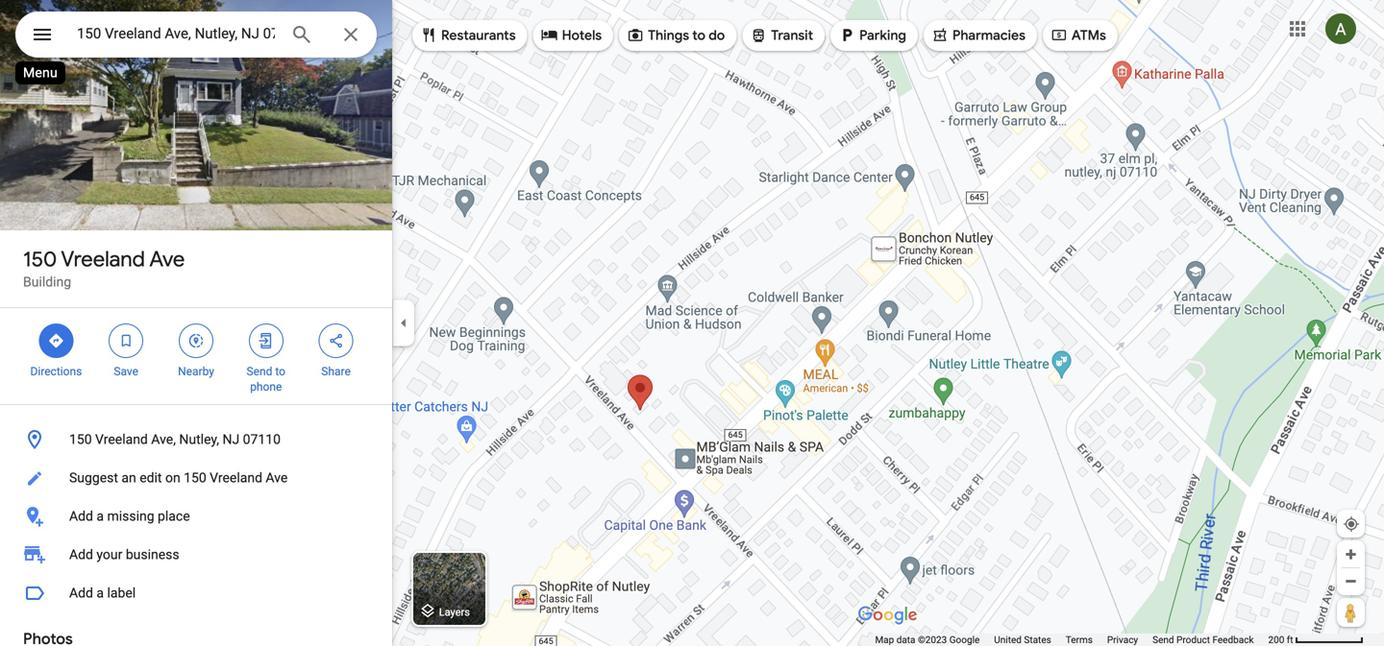 Task type: vqa. For each thing, say whether or not it's contained in the screenshot.


Task type: describe. For each thing, give the bounding box(es) containing it.
150 for ave
[[23, 246, 57, 273]]

collapse side panel image
[[393, 313, 414, 334]]

ave,
[[151, 432, 176, 448]]

google account: angela cha  
(angela.cha@adept.ai) image
[[1326, 14, 1356, 44]]

2 vertical spatial vreeland
[[210, 471, 262, 486]]

product
[[1177, 635, 1210, 647]]

a for label
[[97, 586, 104, 602]]


[[750, 25, 767, 46]]

privacy button
[[1107, 634, 1138, 647]]

layers
[[439, 607, 470, 619]]

send for send product feedback
[[1153, 635, 1174, 647]]

send to phone
[[247, 365, 286, 394]]

 things to do
[[627, 25, 725, 46]]

things
[[648, 27, 689, 44]]

google maps element
[[0, 0, 1384, 647]]

missing
[[107, 509, 154, 525]]

150 vreeland ave, nutley, nj 07110 button
[[0, 421, 392, 460]]

states
[[1024, 635, 1051, 647]]


[[932, 25, 949, 46]]

a for missing
[[97, 509, 104, 525]]


[[47, 331, 65, 352]]

transit
[[771, 27, 813, 44]]


[[838, 25, 856, 46]]

©2023
[[918, 635, 947, 647]]

edit
[[140, 471, 162, 486]]


[[627, 25, 644, 46]]

 atms
[[1051, 25, 1106, 46]]

07110
[[243, 432, 281, 448]]

150 vreeland ave, nutley, nj 07110
[[69, 432, 281, 448]]

to inside " things to do"
[[692, 27, 706, 44]]

 restaurants
[[420, 25, 516, 46]]

 transit
[[750, 25, 813, 46]]

privacy
[[1107, 635, 1138, 647]]

 hotels
[[541, 25, 602, 46]]

suggest an edit on 150 vreeland ave button
[[0, 460, 392, 498]]

save
[[114, 365, 138, 379]]

ft
[[1287, 635, 1294, 647]]

150 for ave,
[[69, 432, 92, 448]]

150 vreeland ave building
[[23, 246, 185, 290]]

 pharmacies
[[932, 25, 1026, 46]]


[[187, 331, 205, 352]]

show your location image
[[1343, 516, 1360, 534]]

add a label button
[[0, 575, 392, 613]]

footer inside the google maps element
[[875, 634, 1268, 647]]

restaurants
[[441, 27, 516, 44]]

ave inside button
[[266, 471, 288, 486]]

to inside send to phone
[[275, 365, 286, 379]]

actions for 150 vreeland ave region
[[0, 309, 392, 405]]

2 horizontal spatial 150
[[184, 471, 206, 486]]

place
[[158, 509, 190, 525]]

united states
[[994, 635, 1051, 647]]


[[1051, 25, 1068, 46]]

phone
[[250, 381, 282, 394]]

directions
[[30, 365, 82, 379]]

on
[[165, 471, 180, 486]]

add for add a label
[[69, 586, 93, 602]]

add a missing place button
[[0, 498, 392, 536]]

pharmacies
[[953, 27, 1026, 44]]

feedback
[[1213, 635, 1254, 647]]



Task type: locate. For each thing, give the bounding box(es) containing it.
2 a from the top
[[97, 586, 104, 602]]

add a missing place
[[69, 509, 190, 525]]

1 vertical spatial send
[[1153, 635, 1174, 647]]

ave
[[149, 246, 185, 273], [266, 471, 288, 486]]

add your business link
[[0, 536, 392, 575]]

0 horizontal spatial send
[[247, 365, 272, 379]]

send inside send to phone
[[247, 365, 272, 379]]

150 up suggest on the left of page
[[69, 432, 92, 448]]

send for send to phone
[[247, 365, 272, 379]]

vreeland down the nj
[[210, 471, 262, 486]]

1 horizontal spatial 150
[[69, 432, 92, 448]]

building
[[23, 274, 71, 290]]

data
[[897, 635, 916, 647]]

a inside button
[[97, 586, 104, 602]]

0 vertical spatial to
[[692, 27, 706, 44]]

nearby
[[178, 365, 214, 379]]

map data ©2023 google
[[875, 635, 980, 647]]

label
[[107, 586, 136, 602]]

 button
[[15, 12, 69, 62]]

0 horizontal spatial 150
[[23, 246, 57, 273]]

0 vertical spatial 150
[[23, 246, 57, 273]]

1 vertical spatial a
[[97, 586, 104, 602]]

send inside button
[[1153, 635, 1174, 647]]

a left label
[[97, 586, 104, 602]]

1 add from the top
[[69, 509, 93, 525]]

add
[[69, 509, 93, 525], [69, 547, 93, 563], [69, 586, 93, 602]]


[[117, 331, 135, 352]]

footer containing map data ©2023 google
[[875, 634, 1268, 647]]

a
[[97, 509, 104, 525], [97, 586, 104, 602]]

hotels
[[562, 27, 602, 44]]

add left label
[[69, 586, 93, 602]]

150
[[23, 246, 57, 273], [69, 432, 92, 448], [184, 471, 206, 486]]

200 ft
[[1268, 635, 1294, 647]]

nj
[[223, 432, 240, 448]]

add down suggest on the left of page
[[69, 509, 93, 525]]

2 add from the top
[[69, 547, 93, 563]]

zoom in image
[[1344, 548, 1358, 562]]

terms
[[1066, 635, 1093, 647]]


[[31, 21, 54, 49]]

vreeland inside 150 vreeland ave building
[[61, 246, 145, 273]]

suggest
[[69, 471, 118, 486]]


[[257, 331, 275, 352]]

vreeland up an
[[95, 432, 148, 448]]

1 vertical spatial 150
[[69, 432, 92, 448]]

1 a from the top
[[97, 509, 104, 525]]

add for add your business
[[69, 547, 93, 563]]

nutley,
[[179, 432, 219, 448]]

vreeland for ave
[[61, 246, 145, 273]]

1 horizontal spatial ave
[[266, 471, 288, 486]]

add inside button
[[69, 586, 93, 602]]

150 inside 150 vreeland ave building
[[23, 246, 57, 273]]

add left your at left
[[69, 547, 93, 563]]

0 vertical spatial vreeland
[[61, 246, 145, 273]]

None field
[[77, 22, 275, 45]]

0 horizontal spatial ave
[[149, 246, 185, 273]]

send up phone
[[247, 365, 272, 379]]

your
[[97, 547, 122, 563]]

vreeland up building
[[61, 246, 145, 273]]

united
[[994, 635, 1022, 647]]

200
[[1268, 635, 1285, 647]]

 parking
[[838, 25, 907, 46]]

to up phone
[[275, 365, 286, 379]]

add a label
[[69, 586, 136, 602]]

0 vertical spatial ave
[[149, 246, 185, 273]]

to left do
[[692, 27, 706, 44]]

0 vertical spatial add
[[69, 509, 93, 525]]

200 ft button
[[1268, 635, 1364, 647]]

send left product
[[1153, 635, 1174, 647]]

150 right on
[[184, 471, 206, 486]]

send
[[247, 365, 272, 379], [1153, 635, 1174, 647]]

1 horizontal spatial to
[[692, 27, 706, 44]]

parking
[[860, 27, 907, 44]]

add inside "button"
[[69, 509, 93, 525]]

150 up building
[[23, 246, 57, 273]]

1 horizontal spatial send
[[1153, 635, 1174, 647]]

add your business
[[69, 547, 179, 563]]

united states button
[[994, 634, 1051, 647]]

150 vreeland ave main content
[[0, 0, 392, 647]]


[[327, 331, 345, 352]]

0 vertical spatial a
[[97, 509, 104, 525]]

3 add from the top
[[69, 586, 93, 602]]

a left missing
[[97, 509, 104, 525]]

map
[[875, 635, 894, 647]]

 search field
[[15, 12, 377, 62]]

2 vertical spatial 150
[[184, 471, 206, 486]]

2 vertical spatial add
[[69, 586, 93, 602]]

150 Vreeland Ave, Nutley, NJ 07110 field
[[15, 12, 377, 58]]

1 vertical spatial to
[[275, 365, 286, 379]]

to
[[692, 27, 706, 44], [275, 365, 286, 379]]

vreeland for ave,
[[95, 432, 148, 448]]

none field inside 150 vreeland ave, nutley, nj 07110 field
[[77, 22, 275, 45]]


[[420, 25, 437, 46]]

terms button
[[1066, 634, 1093, 647]]

add for add a missing place
[[69, 509, 93, 525]]

send product feedback
[[1153, 635, 1254, 647]]

1 vertical spatial vreeland
[[95, 432, 148, 448]]

add inside "link"
[[69, 547, 93, 563]]

a inside "button"
[[97, 509, 104, 525]]

share
[[321, 365, 351, 379]]

1 vertical spatial ave
[[266, 471, 288, 486]]

zoom out image
[[1344, 575, 1358, 589]]

google
[[950, 635, 980, 647]]

business
[[126, 547, 179, 563]]

send product feedback button
[[1153, 634, 1254, 647]]

0 horizontal spatial to
[[275, 365, 286, 379]]

ave inside 150 vreeland ave building
[[149, 246, 185, 273]]

show street view coverage image
[[1337, 599, 1365, 628]]

footer
[[875, 634, 1268, 647]]

an
[[122, 471, 136, 486]]

atms
[[1072, 27, 1106, 44]]

0 vertical spatial send
[[247, 365, 272, 379]]

do
[[709, 27, 725, 44]]


[[541, 25, 558, 46]]

suggest an edit on 150 vreeland ave
[[69, 471, 288, 486]]

1 vertical spatial add
[[69, 547, 93, 563]]

vreeland
[[61, 246, 145, 273], [95, 432, 148, 448], [210, 471, 262, 486]]



